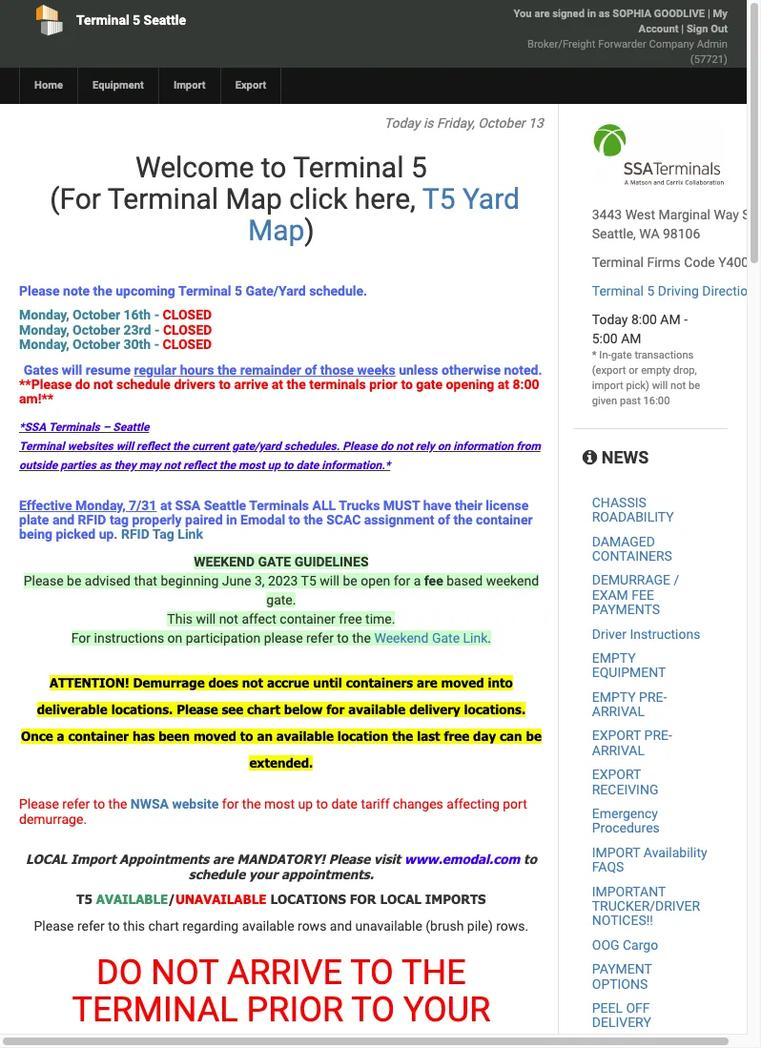 Task type: locate. For each thing, give the bounding box(es) containing it.
of
[[305, 362, 317, 377], [438, 512, 450, 528]]

1 vertical spatial pre-
[[644, 728, 672, 744]]

refer for please refer to the nwsa website
[[62, 797, 90, 812]]

gate left opening
[[416, 377, 443, 392]]

t5 available / unavailable locations for local imports
[[77, 892, 486, 907]]

1 horizontal spatial 8:00
[[631, 312, 657, 327]]

import
[[592, 845, 641, 860]]

8:00 right opening
[[513, 377, 540, 392]]

seattle inside at ssa seattle terminals all trucks must have their license plate and rfid tag properly paired in emodal to the scac assignment of the container being picked up.
[[204, 498, 246, 513]]

map
[[226, 182, 282, 216], [248, 214, 305, 247]]

1 vertical spatial arrival
[[592, 743, 645, 758]]

t5 for yard
[[422, 182, 456, 216]]

date inside *ssa terminals – seattle terminal websites will reflect the current gate/yard schedules. please do not rely on information from outside parties as they may not reflect the most up to date information.*
[[296, 459, 319, 472]]

3443 west marginal way sw seattle, wa 98106
[[592, 207, 761, 241]]

time.
[[365, 611, 395, 627]]

will inside based weekend gate. this will not affect container free time.
[[196, 611, 216, 627]]

all
[[312, 498, 336, 513]]

0 horizontal spatial chart
[[148, 919, 179, 934]]

2 vertical spatial are
[[213, 852, 233, 867]]

the down extended.
[[242, 797, 261, 812]]

terminal right upcoming
[[178, 283, 231, 299]]

of left those
[[305, 362, 317, 377]]

0 vertical spatial arrival
[[592, 704, 645, 719]]

0 vertical spatial container
[[476, 512, 533, 528]]

0 vertical spatial |
[[708, 8, 710, 20]]

the right have
[[454, 512, 473, 528]]

(for
[[50, 182, 101, 216]]

refer left nwsa
[[62, 797, 90, 812]]

terminal
[[72, 991, 238, 1031]]

1 vertical spatial refer
[[62, 797, 90, 812]]

8:00 up transactions
[[631, 312, 657, 327]]

1 horizontal spatial date
[[331, 797, 358, 812]]

delivery
[[409, 702, 460, 717]]

locations. down into
[[464, 702, 526, 717]]

empty down equipment
[[592, 689, 636, 705]]

on right rely
[[438, 440, 451, 453]]

free inside attention! demurrage does not accrue until containers are moved into deliverable locations. please see chart below for available delivery locations. once a container has been moved to an available location the last free day can be extended.
[[444, 729, 470, 744]]

map up gate/yard
[[248, 214, 305, 247]]

1 empty from the top
[[592, 651, 636, 666]]

company
[[649, 38, 694, 51]]

prior
[[369, 377, 398, 392]]

refer left "this"
[[77, 919, 105, 934]]

reflect down current
[[183, 459, 216, 472]]

5:00
[[592, 331, 618, 346]]

1 horizontal spatial are
[[417, 675, 438, 690]]

today inside the today                                                                                                                                                                                                                                                                                                                                                                                                                                                                                                                                                                                                                                                                                                           8:00 am - 5:00 am * in-gate transactions (export or empty drop, import pick) will not be given past 16:00
[[592, 312, 628, 327]]

1 horizontal spatial up
[[298, 797, 313, 812]]

to down unavailable
[[350, 953, 394, 993]]

export receiving link
[[592, 767, 659, 797]]

local import appointments are mandatory! please visit
[[26, 852, 405, 867]]

0 horizontal spatial do
[[75, 377, 90, 392]]

available down containers
[[348, 702, 406, 717]]

up inside *ssa terminals – seattle terminal websites will reflect the current gate/yard schedules. please do not rely on information from outside parties as they may not reflect the most up to date information.*
[[268, 459, 280, 472]]

1 horizontal spatial as
[[599, 8, 610, 20]]

up inside for the most up to date tariff changes affecting port demurrage.
[[298, 797, 313, 812]]

an
[[257, 729, 273, 744]]

accrue
[[267, 675, 309, 690]]

please inside attention! demurrage does not accrue until containers are moved into deliverable locations. please see chart below for available delivery locations. once a container has been moved to an available location the last free day can be extended.
[[177, 702, 218, 717]]

30th
[[124, 337, 151, 352]]

0 horizontal spatial reflect
[[137, 440, 170, 453]]

export down empty pre- arrival link
[[592, 728, 641, 744]]

up down gate/yard
[[268, 459, 280, 472]]

terminal 5 driving directions
[[592, 283, 761, 299]]

1 horizontal spatial in
[[587, 8, 596, 20]]

in right paired
[[226, 512, 237, 528]]

1 horizontal spatial and
[[330, 919, 352, 934]]

5 left "driving"
[[647, 283, 655, 299]]

demurrage
[[133, 675, 205, 690]]

at right opening
[[498, 377, 510, 392]]

october up resume
[[73, 337, 120, 352]]

free inside based weekend gate. this will not affect container free time.
[[339, 611, 362, 627]]

refer right please
[[306, 630, 334, 646]]

have
[[423, 498, 452, 513]]

closed
[[163, 308, 212, 323], [163, 322, 212, 338], [163, 337, 212, 352]]

local down demurrage.
[[26, 852, 67, 867]]

link right tag at left bottom
[[178, 527, 203, 542]]

to left click
[[261, 151, 287, 184]]

seattle for at
[[204, 498, 246, 513]]

container down the deliverable
[[68, 729, 129, 744]]

for right the website
[[222, 797, 239, 812]]

0 vertical spatial a
[[414, 573, 421, 588]]

properly
[[132, 512, 182, 528]]

terminal up 5:00
[[592, 283, 644, 299]]

t5 for will
[[301, 573, 317, 588]]

in right signed
[[587, 8, 596, 20]]

1 vertical spatial export
[[592, 767, 641, 783]]

1 vertical spatial reflect
[[183, 459, 216, 472]]

schedule inside gates will resume regular hours the remainder of those weeks unless otherwise noted. **please do not schedule drivers to arrive at the terminals prior to gate opening at 8:00 am!**
[[116, 377, 171, 392]]

5 down 'is'
[[411, 151, 427, 184]]

weekend
[[374, 630, 429, 646]]

(export
[[592, 364, 626, 377]]

map left )
[[226, 182, 282, 216]]

1 horizontal spatial for
[[326, 702, 345, 717]]

import up available
[[71, 852, 116, 867]]

sign
[[687, 23, 708, 35]]

beginning
[[161, 573, 219, 588]]

at right arrive
[[272, 377, 283, 392]]

seattle inside *ssa terminals – seattle terminal websites will reflect the current gate/yard schedules. please do not rely on information from outside parties as they may not reflect the most up to date information.*
[[113, 420, 149, 434]]

1 vertical spatial t5
[[301, 573, 317, 588]]

be left open
[[343, 573, 357, 588]]

will up "they"
[[116, 440, 134, 453]]

terminal up outside
[[19, 440, 65, 453]]

for down the until at bottom left
[[326, 702, 345, 717]]

as left sophia
[[599, 8, 610, 20]]

1 horizontal spatial terminals
[[249, 498, 309, 513]]

please left "this"
[[34, 919, 74, 934]]

t5 left yard
[[422, 182, 456, 216]]

16th
[[124, 308, 151, 323]]

container
[[476, 512, 533, 528], [280, 611, 336, 627], [68, 729, 129, 744]]

am down terminal 5 driving directions at the top of the page
[[660, 312, 681, 327]]

admin
[[697, 38, 728, 51]]

weeks
[[357, 362, 396, 377]]

2 horizontal spatial for
[[394, 573, 410, 588]]

to
[[350, 953, 394, 993], [351, 991, 395, 1031]]

today is friday, october 13
[[384, 115, 544, 131]]

1 vertical spatial as
[[99, 459, 111, 472]]

1 vertical spatial gate
[[416, 377, 443, 392]]

0 horizontal spatial container
[[68, 729, 129, 744]]

october
[[478, 115, 525, 131], [73, 308, 120, 323], [73, 322, 120, 338], [73, 337, 120, 352]]

free left time.
[[339, 611, 362, 627]]

they
[[114, 459, 136, 472]]

most inside *ssa terminals – seattle terminal websites will reflect the current gate/yard schedules. please do not rely on information from outside parties as they may not reflect the most up to date information.*
[[239, 459, 265, 472]]

/
[[674, 573, 679, 588], [168, 892, 175, 907]]

1 horizontal spatial a
[[414, 573, 421, 588]]

see
[[222, 702, 243, 717]]

www.emodal.com link
[[405, 852, 520, 867]]

5 left gate/yard
[[235, 283, 242, 299]]

available
[[348, 702, 406, 717], [276, 729, 334, 744], [242, 919, 294, 934]]

welcome to terminal 5 (for terminal map click here,
[[43, 151, 427, 216]]

1 vertical spatial of
[[438, 512, 450, 528]]

as inside *ssa terminals – seattle terminal websites will reflect the current gate/yard schedules. please do not rely on information from outside parties as they may not reflect the most up to date information.*
[[99, 459, 111, 472]]

this
[[123, 919, 145, 934]]

0 vertical spatial and
[[52, 512, 75, 528]]

2 locations. from the left
[[464, 702, 526, 717]]

schedule inside to schedule your appointments.
[[189, 867, 245, 882]]

0 horizontal spatial terminals
[[49, 420, 100, 434]]

to inside *ssa terminals – seattle terminal websites will reflect the current gate/yard schedules. please do not rely on information from outside parties as they may not reflect the most up to date information.*
[[283, 459, 293, 472]]

1 horizontal spatial moved
[[441, 675, 484, 690]]

website
[[172, 797, 219, 812]]

1 vertical spatial up
[[298, 797, 313, 812]]

1 vertical spatial container
[[280, 611, 336, 627]]

1 vertical spatial do
[[380, 440, 393, 453]]

arrival up export receiving link
[[592, 743, 645, 758]]

0 horizontal spatial for
[[222, 797, 239, 812]]

8:00 inside the today                                                                                                                                                                                                                                                                                                                                                                                                                                                                                                                                                                                                                                                                                                           8:00 am - 5:00 am * in-gate transactions (export or empty drop, import pick) will not be given past 16:00
[[631, 312, 657, 327]]

1 horizontal spatial gate
[[611, 349, 632, 362]]

be inside the today                                                                                                                                                                                                                                                                                                                                                                                                                                                                                                                                                                                                                                                                                                           8:00 am - 5:00 am * in-gate transactions (export or empty drop, import pick) will not be given past 16:00
[[689, 380, 700, 392]]

terminals left all
[[249, 498, 309, 513]]

to down schedules. at the left of the page
[[283, 459, 293, 472]]

gates will resume regular hours the remainder of those weeks unless otherwise noted. **please do not schedule drivers to arrive at the terminals prior to gate opening at 8:00 am!**
[[19, 362, 542, 407]]

0 horizontal spatial 8:00
[[513, 377, 540, 392]]

will right gates
[[62, 362, 82, 377]]

are right you
[[535, 8, 550, 20]]

2 vertical spatial container
[[68, 729, 129, 744]]

1 locations. from the left
[[111, 702, 173, 717]]

1 horizontal spatial schedule
[[189, 867, 245, 882]]

and right rows
[[330, 919, 352, 934]]

1 horizontal spatial t5
[[301, 573, 317, 588]]

2 horizontal spatial container
[[476, 512, 533, 528]]

do
[[75, 377, 90, 392], [380, 440, 393, 453]]

today for today                                                                                                                                                                                                                                                                                                                                                                                                                                                                                                                                                                                                                                                                                                           8:00 am - 5:00 am * in-gate transactions (export or empty drop, import pick) will not be given past 16:00
[[592, 312, 628, 327]]

and inside at ssa seattle terminals all trucks must have their license plate and rfid tag properly paired in emodal to the scac assignment of the container being picked up.
[[52, 512, 75, 528]]

for right open
[[394, 573, 410, 588]]

gate up or
[[611, 349, 632, 362]]

1 vertical spatial terminals
[[249, 498, 309, 513]]

do not arrive to the terminal prior to your appointment time, drive
[[33, 953, 529, 1048]]

empty
[[641, 364, 671, 377]]

/ down appointments
[[168, 892, 175, 907]]

t5 inside t5 yard map
[[422, 182, 456, 216]]

will inside gates will resume regular hours the remainder of those weeks unless otherwise noted. **please do not schedule drivers to arrive at the terminals prior to gate opening at 8:00 am!**
[[62, 362, 82, 377]]

terminal 5 seattle
[[76, 12, 186, 28]]

1 horizontal spatial on
[[438, 440, 451, 453]]

- down "driving"
[[684, 312, 688, 327]]

|
[[708, 8, 710, 20], [681, 23, 684, 35]]

1 horizontal spatial container
[[280, 611, 336, 627]]

will down guidelines
[[320, 573, 340, 588]]

2 vertical spatial t5
[[77, 892, 92, 907]]

to left an
[[240, 729, 253, 744]]

0 vertical spatial t5
[[422, 182, 456, 216]]

1 vertical spatial chart
[[148, 919, 179, 934]]

moved down see
[[194, 729, 236, 744]]

container up please
[[280, 611, 336, 627]]

0 vertical spatial most
[[239, 459, 265, 472]]

been
[[159, 729, 190, 744]]

0 horizontal spatial gate
[[416, 377, 443, 392]]

availability
[[644, 845, 707, 860]]

1 vertical spatial schedule
[[189, 867, 245, 882]]

do up information.* in the top of the page
[[380, 440, 393, 453]]

will
[[62, 362, 82, 377], [652, 380, 668, 392], [116, 440, 134, 453], [320, 573, 340, 588], [196, 611, 216, 627]]

container inside at ssa seattle terminals all trucks must have their license plate and rfid tag properly paired in emodal to the scac assignment of the container being picked up.
[[476, 512, 533, 528]]

0 vertical spatial import
[[174, 79, 206, 92]]

ssa
[[175, 498, 201, 513]]

1 vertical spatial import
[[71, 852, 116, 867]]

picked
[[56, 527, 96, 542]]

locations. up the has
[[111, 702, 173, 717]]

rfid left tag
[[78, 512, 106, 528]]

arrival up export pre- arrival link
[[592, 704, 645, 719]]

reflect up may
[[137, 440, 170, 453]]

chassis
[[592, 495, 647, 510]]

t5 will be open for a fee
[[301, 573, 443, 588]]

and right plate
[[52, 512, 75, 528]]

to right emodal
[[289, 512, 301, 528]]

1 horizontal spatial today
[[592, 312, 628, 327]]

0 vertical spatial on
[[438, 440, 451, 453]]

not up participation
[[219, 611, 238, 627]]

do inside *ssa terminals – seattle terminal websites will reflect the current gate/yard schedules. please do not rely on information from outside parties as they may not reflect the most up to date information.*
[[380, 440, 393, 453]]

free left day
[[444, 729, 470, 744]]

2 horizontal spatial are
[[535, 8, 550, 20]]

1 vertical spatial 8:00
[[513, 377, 540, 392]]

0 vertical spatial of
[[305, 362, 317, 377]]

0 vertical spatial am
[[660, 312, 681, 327]]

gate inside gates will resume regular hours the remainder of those weeks unless otherwise noted. **please do not schedule drivers to arrive at the terminals prior to gate opening at 8:00 am!**
[[416, 377, 443, 392]]

0 vertical spatial refer
[[306, 630, 334, 646]]

pre- down empty pre- arrival link
[[644, 728, 672, 744]]

most down extended.
[[264, 797, 295, 812]]

am!**
[[19, 391, 54, 407]]

to inside at ssa seattle terminals all trucks must have their license plate and rfid tag properly paired in emodal to the scac assignment of the container being picked up.
[[289, 512, 301, 528]]

0 vertical spatial empty
[[592, 651, 636, 666]]

today up 5:00
[[592, 312, 628, 327]]

0 horizontal spatial on
[[168, 630, 183, 646]]

can
[[500, 729, 522, 744]]

date down schedules. at the left of the page
[[296, 459, 319, 472]]

refer for please refer to this chart regarding available rows and unavailable (brush pile) rows.
[[77, 919, 105, 934]]

are up delivery
[[417, 675, 438, 690]]

attention!
[[50, 675, 129, 690]]

that
[[134, 573, 157, 588]]

tag
[[152, 527, 174, 542]]

account
[[639, 23, 679, 35]]

2 arrival from the top
[[592, 743, 645, 758]]

terminals up websites
[[49, 420, 100, 434]]

effective monday, 7/31
[[19, 498, 157, 513]]

in inside at ssa seattle terminals all trucks must have their license plate and rfid tag properly paired in emodal to the scac assignment of the container being picked up.
[[226, 512, 237, 528]]

1 horizontal spatial /
[[674, 573, 679, 588]]

signed
[[553, 8, 585, 20]]

not up –
[[94, 377, 113, 392]]

damaged
[[592, 534, 655, 549]]

1 horizontal spatial rfid
[[121, 527, 150, 542]]

prior
[[247, 991, 344, 1031]]

container up weekend at right
[[476, 512, 533, 528]]

1 vertical spatial seattle
[[113, 420, 149, 434]]

2 vertical spatial seattle
[[204, 498, 246, 513]]

up down extended.
[[298, 797, 313, 812]]

0 horizontal spatial am
[[621, 331, 642, 346]]

1 vertical spatial moved
[[194, 729, 236, 744]]

of left the their
[[438, 512, 450, 528]]

not down drop,
[[671, 380, 686, 392]]

0 vertical spatial seattle
[[144, 12, 186, 28]]

will inside *ssa terminals – seattle terminal websites will reflect the current gate/yard schedules. please do not rely on information from outside parties as they may not reflect the most up to date information.*
[[116, 440, 134, 453]]

most inside for the most up to date tariff changes affecting port demurrage.
[[264, 797, 295, 812]]

1 horizontal spatial link
[[463, 630, 488, 646]]

1 vertical spatial am
[[621, 331, 642, 346]]

directions
[[702, 283, 761, 299]]

please inside *ssa terminals – seattle terminal websites will reflect the current gate/yard schedules. please do not rely on information from outside parties as they may not reflect the most up to date information.*
[[343, 440, 378, 453]]

imports
[[425, 892, 486, 907]]

export
[[592, 728, 641, 744], [592, 767, 641, 783]]

0 horizontal spatial schedule
[[116, 377, 171, 392]]

- inside the today                                                                                                                                                                                                                                                                                                                                                                                                                                                                                                                                                                                                                                                                                                           8:00 am - 5:00 am * in-gate transactions (export or empty drop, import pick) will not be given past 16:00
[[684, 312, 688, 327]]

2 export from the top
[[592, 767, 641, 783]]

1 horizontal spatial local
[[380, 892, 422, 907]]

the inside for the most up to date tariff changes affecting port demurrage.
[[242, 797, 261, 812]]

import availability faqs link
[[592, 845, 707, 875]]

0 horizontal spatial in
[[226, 512, 237, 528]]

weekend
[[194, 554, 255, 569]]

moved left into
[[441, 675, 484, 690]]

terminal up )
[[293, 151, 404, 184]]

0 horizontal spatial a
[[57, 729, 64, 744]]

1 vertical spatial available
[[276, 729, 334, 744]]

terminal firms code y400
[[592, 255, 749, 270]]

please
[[19, 283, 60, 299], [343, 440, 378, 453], [24, 573, 64, 588], [177, 702, 218, 717], [19, 797, 59, 812], [329, 852, 370, 867], [34, 919, 74, 934]]

moved
[[441, 675, 484, 690], [194, 729, 236, 744]]

container inside based weekend gate. this will not affect container free time.
[[280, 611, 336, 627]]

available
[[96, 892, 168, 907]]

0 vertical spatial as
[[599, 8, 610, 20]]

not inside gates will resume regular hours the remainder of those weeks unless otherwise noted. **please do not schedule drivers to arrive at the terminals prior to gate opening at 8:00 am!**
[[94, 377, 113, 392]]

.
[[488, 630, 491, 646]]

0 vertical spatial terminals
[[49, 420, 100, 434]]

schedule down 30th
[[116, 377, 171, 392]]

unavailable
[[175, 892, 267, 907]]

0 vertical spatial free
[[339, 611, 362, 627]]

1 vertical spatial for
[[326, 702, 345, 717]]

please left see
[[177, 702, 218, 717]]

5 inside welcome to terminal 5 (for terminal map click here,
[[411, 151, 427, 184]]

1 vertical spatial |
[[681, 23, 684, 35]]

not right does
[[242, 675, 263, 690]]

0 vertical spatial today
[[384, 115, 420, 131]]

0 horizontal spatial moved
[[194, 729, 236, 744]]

1 vertical spatial date
[[331, 797, 358, 812]]

please refer to this chart regarding available rows and unavailable (brush pile) rows.
[[34, 919, 529, 934]]

most down gate/yard
[[239, 459, 265, 472]]

please refer to the nwsa website
[[19, 797, 219, 812]]

gate inside the today                                                                                                                                                                                                                                                                                                                                                                                                                                                                                                                                                                                                                                                                                                           8:00 am - 5:00 am * in-gate transactions (export or empty drop, import pick) will not be given past 16:00
[[611, 349, 632, 362]]

t5 yard map
[[248, 182, 520, 247]]

your
[[249, 867, 278, 882]]

rfid right the up.
[[121, 527, 150, 542]]

terminals inside at ssa seattle terminals all trucks must have their license plate and rfid tag properly paired in emodal to the scac assignment of the container being picked up.
[[249, 498, 309, 513]]

code
[[684, 255, 715, 270]]

pre- down equipment
[[639, 689, 667, 705]]

0 horizontal spatial up
[[268, 459, 280, 472]]

news
[[597, 447, 649, 467]]

driving
[[658, 283, 699, 299]]

options
[[592, 976, 648, 992]]

5 inside please note the upcoming terminal 5 gate/yard schedule. monday, october 16th - closed monday, october 23rd - closed monday, october 30th - closed
[[235, 283, 242, 299]]

to inside for the most up to date tariff changes affecting port demurrage.
[[316, 797, 328, 812]]

terminal inside *ssa terminals – seattle terminal websites will reflect the current gate/yard schedules. please do not rely on information from outside parties as they may not reflect the most up to date information.*
[[19, 440, 65, 453]]

0 vertical spatial up
[[268, 459, 280, 472]]

below
[[284, 702, 323, 717]]

seattle right the ssa
[[204, 498, 246, 513]]



Task type: vqa. For each thing, say whether or not it's contained in the screenshot.
Welcome to Terminal 5 (For Terminal Map click here, T5 Yard Map )
no



Task type: describe. For each thing, give the bounding box(es) containing it.
demurrage.
[[19, 811, 87, 827]]

my account
[[639, 8, 728, 35]]

1 vertical spatial on
[[168, 630, 183, 646]]

october left 13
[[478, 115, 525, 131]]

7/31
[[129, 498, 157, 513]]

affecting
[[447, 797, 500, 812]]

please note the upcoming terminal 5 gate/yard schedule. monday, october 16th - closed monday, october 23rd - closed monday, october 30th - closed
[[19, 283, 367, 352]]

not inside attention! demurrage does not accrue until containers are moved into deliverable locations. please see chart below for available delivery locations. once a container has been moved to an available location the last free day can be extended.
[[242, 675, 263, 690]]

to down based weekend gate. this will not affect container free time. on the bottom of page
[[337, 630, 349, 646]]

terminal right the (for
[[108, 182, 219, 216]]

do inside gates will resume regular hours the remainder of those weeks unless otherwise noted. **please do not schedule drivers to arrive at the terminals prior to gate opening at 8:00 am!**
[[75, 377, 90, 392]]

this
[[167, 611, 193, 627]]

chassis roadability damaged containers demurrage / exam fee payments driver instructions empty equipment empty pre- arrival export pre- arrival export receiving emergency procedures import availability faqs important trucker/driver notices!! oog cargo payment options peel off delivery
[[592, 495, 707, 1031]]

terminal down seattle,
[[592, 255, 644, 270]]

/ inside chassis roadability damaged containers demurrage / exam fee payments driver instructions empty equipment empty pre- arrival export pre- arrival export receiving emergency procedures import availability faqs important trucker/driver notices!! oog cargo payment options peel off delivery
[[674, 573, 679, 588]]

my
[[713, 8, 728, 20]]

container inside attention! demurrage does not accrue until containers are moved into deliverable locations. please see chart below for available delivery locations. once a container has been moved to an available location the last free day can be extended.
[[68, 729, 129, 744]]

be left advised
[[67, 573, 81, 588]]

june
[[222, 573, 251, 588]]

october down note
[[73, 308, 120, 323]]

0 horizontal spatial local
[[26, 852, 67, 867]]

does
[[208, 675, 238, 690]]

effective
[[19, 498, 72, 513]]

0 vertical spatial reflect
[[137, 440, 170, 453]]

the inside attention! demurrage does not accrue until containers are moved into deliverable locations. please see chart below for available delivery locations. once a container has been moved to an available location the last free day can be extended.
[[392, 729, 413, 744]]

to inside attention! demurrage does not accrue until containers are moved into deliverable locations. please see chart below for available delivery locations. once a container has been moved to an available location the last free day can be extended.
[[240, 729, 253, 744]]

1 arrival from the top
[[592, 704, 645, 719]]

| inside | sign out broker/freight forwarder company admin (57721)
[[681, 23, 684, 35]]

nwsa website link
[[130, 797, 219, 812]]

important trucker/driver notices!! link
[[592, 884, 700, 929]]

for inside attention! demurrage does not accrue until containers are moved into deliverable locations. please see chart below for available delivery locations. once a container has been moved to an available location the last free day can be extended.
[[326, 702, 345, 717]]

at ssa seattle terminals all trucks must have their license plate and rfid tag properly paired in emodal to the scac assignment of the container being picked up.
[[19, 498, 533, 542]]

terminal 5 seattle link
[[19, 0, 298, 40]]

today                                                                                                                                                                                                                                                                                                                                                                                                                                                                                                                                                                                                                                                                                                           8:00 am - 5:00 am * in-gate transactions (export or empty drop, import pick) will not be given past 16:00
[[592, 312, 700, 407]]

0 vertical spatial for
[[394, 573, 410, 588]]

2 closed from the top
[[163, 322, 212, 338]]

3443
[[592, 207, 622, 222]]

please
[[264, 630, 303, 646]]

2 empty from the top
[[592, 689, 636, 705]]

my account link
[[639, 8, 728, 35]]

scac
[[326, 512, 361, 528]]

terminal 5 seattle image
[[592, 123, 725, 186]]

not inside the today                                                                                                                                                                                                                                                                                                                                                                                                                                                                                                                                                                                                                                                                                                           8:00 am - 5:00 am * in-gate transactions (export or empty drop, import pick) will not be given past 16:00
[[671, 380, 686, 392]]

port
[[503, 797, 527, 812]]

you
[[514, 8, 532, 20]]

of inside gates will resume regular hours the remainder of those weeks unless otherwise noted. **please do not schedule drivers to arrive at the terminals prior to gate opening at 8:00 am!**
[[305, 362, 317, 377]]

the left nwsa
[[108, 797, 127, 812]]

the inside please note the upcoming terminal 5 gate/yard schedule. monday, october 16th - closed monday, october 23rd - closed monday, october 30th - closed
[[93, 283, 112, 299]]

once
[[21, 729, 53, 744]]

not inside based weekend gate. this will not affect container free time.
[[219, 611, 238, 627]]

map inside t5 yard map
[[248, 214, 305, 247]]

information.*
[[322, 459, 390, 472]]

please be advised that beginning june 3, 2023
[[24, 573, 301, 588]]

not left rely
[[396, 440, 413, 453]]

2023
[[268, 573, 298, 588]]

rfid tag link link
[[121, 527, 206, 542]]

please down once
[[19, 797, 59, 812]]

unavailable
[[355, 919, 422, 934]]

emergency
[[592, 806, 658, 821]]

demurrage
[[592, 573, 671, 588]]

payment options link
[[592, 962, 652, 992]]

chart inside attention! demurrage does not accrue until containers are moved into deliverable locations. please see chart below for available delivery locations. once a container has been moved to an available location the last free day can be extended.
[[247, 702, 280, 717]]

0 vertical spatial moved
[[441, 675, 484, 690]]

sign out link
[[687, 23, 728, 35]]

upcoming
[[116, 283, 175, 299]]

rely
[[416, 440, 435, 453]]

today for today is friday, october 13
[[384, 115, 420, 131]]

rfid inside at ssa seattle terminals all trucks must have their license plate and rfid tag properly paired in emodal to the scac assignment of the container being picked up.
[[78, 512, 106, 528]]

1 horizontal spatial am
[[660, 312, 681, 327]]

broker/freight
[[528, 38, 596, 51]]

regular
[[134, 362, 177, 377]]

2 vertical spatial available
[[242, 919, 294, 934]]

0 vertical spatial in
[[587, 8, 596, 20]]

seattle for terminal
[[144, 12, 186, 28]]

to inside welcome to terminal 5 (for terminal map click here,
[[261, 151, 287, 184]]

terminals
[[309, 377, 366, 392]]

0 horizontal spatial link
[[178, 527, 203, 542]]

the down time.
[[352, 630, 371, 646]]

procedures
[[592, 821, 660, 836]]

0 horizontal spatial are
[[213, 852, 233, 867]]

1 vertical spatial link
[[463, 630, 488, 646]]

seattle,
[[592, 226, 636, 241]]

0 vertical spatial pre-
[[639, 689, 667, 705]]

to left arrive
[[219, 377, 231, 392]]

off
[[626, 1001, 650, 1016]]

visit
[[374, 852, 401, 867]]

weekend gate link link
[[374, 630, 488, 646]]

to left "this"
[[108, 919, 120, 934]]

the left scac
[[304, 512, 323, 528]]

- right 23rd
[[155, 322, 160, 338]]

please inside please note the upcoming terminal 5 gate/yard schedule. monday, october 16th - closed monday, october 23rd - closed monday, october 30th - closed
[[19, 283, 60, 299]]

terminals inside *ssa terminals – seattle terminal websites will reflect the current gate/yard schedules. please do not rely on information from outside parties as they may not reflect the most up to date information.*
[[49, 420, 100, 434]]

unless
[[399, 362, 438, 377]]

1 vertical spatial local
[[380, 892, 422, 907]]

fee
[[424, 573, 443, 588]]

8:00 inside gates will resume regular hours the remainder of those weeks unless otherwise noted. **please do not schedule drivers to arrive at the terminals prior to gate opening at 8:00 am!**
[[513, 377, 540, 392]]

1 horizontal spatial import
[[174, 79, 206, 92]]

at inside at ssa seattle terminals all trucks must have their license plate and rfid tag properly paired in emodal to the scac assignment of the container being picked up.
[[160, 498, 172, 513]]

*ssa
[[19, 420, 46, 434]]

1 closed from the top
[[163, 308, 212, 323]]

the left current
[[173, 440, 189, 453]]

info circle image
[[583, 449, 597, 467]]

are inside attention! demurrage does not accrue until containers are moved into deliverable locations. please see chart below for available delivery locations. once a container has been moved to an available location the last free day can be extended.
[[417, 675, 438, 690]]

5 up equipment
[[133, 12, 140, 28]]

t5 for available
[[77, 892, 92, 907]]

way
[[714, 207, 739, 222]]

will inside the today                                                                                                                                                                                                                                                                                                                                                                                                                                                                                                                                                                                                                                                                                                           8:00 am - 5:00 am * in-gate transactions (export or empty drop, import pick) will not be given past 16:00
[[652, 380, 668, 392]]

for inside for the most up to date tariff changes affecting port demurrage.
[[222, 797, 239, 812]]

the left terminals
[[287, 377, 306, 392]]

a inside attention! demurrage does not accrue until containers are moved into deliverable locations. please see chart below for available delivery locations. once a container has been moved to an available location the last free day can be extended.
[[57, 729, 64, 744]]

west
[[625, 207, 655, 222]]

nwsa
[[130, 797, 169, 812]]

parties
[[60, 459, 96, 472]]

please down being in the bottom left of the page
[[24, 573, 64, 588]]

to inside to schedule your appointments.
[[524, 852, 537, 867]]

terminal inside please note the upcoming terminal 5 gate/yard schedule. monday, october 16th - closed monday, october 23rd - closed monday, october 30th - closed
[[178, 283, 231, 299]]

to right demurrage.
[[93, 797, 105, 812]]

export
[[235, 79, 267, 92]]

of inside at ssa seattle terminals all trucks must have their license plate and rfid tag properly paired in emodal to the scac assignment of the container being picked up.
[[438, 512, 450, 528]]

appointment
[[44, 1028, 280, 1048]]

or
[[629, 364, 639, 377]]

cargo
[[623, 938, 658, 953]]

1 horizontal spatial at
[[272, 377, 283, 392]]

opening
[[446, 377, 495, 392]]

*ssa terminals – seattle terminal websites will reflect the current gate/yard schedules. please do not rely on information from outside parties as they may not reflect the most up to date information.*
[[19, 420, 541, 472]]

date inside for the most up to date tariff changes affecting port demurrage.
[[331, 797, 358, 812]]

not right may
[[164, 459, 180, 472]]

equipment link
[[77, 68, 158, 104]]

rows
[[298, 919, 327, 934]]

to left the
[[351, 991, 395, 1031]]

export link
[[220, 68, 281, 104]]

the down current
[[219, 459, 236, 472]]

terminal up equipment
[[76, 12, 129, 28]]

export pre- arrival link
[[592, 728, 672, 758]]

1 vertical spatial and
[[330, 919, 352, 934]]

1 vertical spatial /
[[168, 892, 175, 907]]

into
[[488, 675, 513, 690]]

license
[[486, 498, 529, 513]]

- right the 16th
[[154, 308, 159, 323]]

time,
[[288, 1028, 374, 1048]]

be inside attention! demurrage does not accrue until containers are moved into deliverable locations. please see chart below for available delivery locations. once a container has been moved to an available location the last free day can be extended.
[[526, 729, 542, 744]]

1 export from the top
[[592, 728, 641, 744]]

assignment
[[364, 512, 435, 528]]

remainder
[[240, 362, 301, 377]]

demurrage / exam fee payments link
[[592, 573, 679, 617]]

locations
[[270, 892, 346, 907]]

weekend gate guidelines
[[194, 554, 369, 569]]

instructions
[[630, 626, 701, 642]]

drop,
[[673, 364, 697, 377]]

3 closed from the top
[[163, 337, 212, 352]]

3,
[[255, 573, 265, 588]]

friday,
[[437, 115, 475, 131]]

www.emodal.com
[[405, 852, 520, 867]]

to right prior
[[401, 377, 413, 392]]

please left visit
[[329, 852, 370, 867]]

gate/yard
[[246, 283, 306, 299]]

home link
[[19, 68, 77, 104]]

1 horizontal spatial |
[[708, 8, 710, 20]]

–
[[103, 420, 110, 434]]

0 vertical spatial are
[[535, 8, 550, 20]]

guidelines
[[294, 554, 369, 569]]

map inside welcome to terminal 5 (for terminal map click here,
[[226, 182, 282, 216]]

delivery
[[592, 1015, 651, 1031]]

pick)
[[626, 380, 650, 392]]

2 horizontal spatial at
[[498, 377, 510, 392]]

0 vertical spatial available
[[348, 702, 406, 717]]

october left 23rd
[[73, 322, 120, 338]]

- right 30th
[[154, 337, 159, 352]]

home
[[34, 79, 63, 92]]

marginal
[[659, 207, 711, 222]]

the right hours
[[218, 362, 237, 377]]

peel
[[592, 1001, 623, 1016]]

on inside *ssa terminals – seattle terminal websites will reflect the current gate/yard schedules. please do not rely on information from outside parties as they may not reflect the most up to date information.*
[[438, 440, 451, 453]]

until
[[313, 675, 342, 690]]



